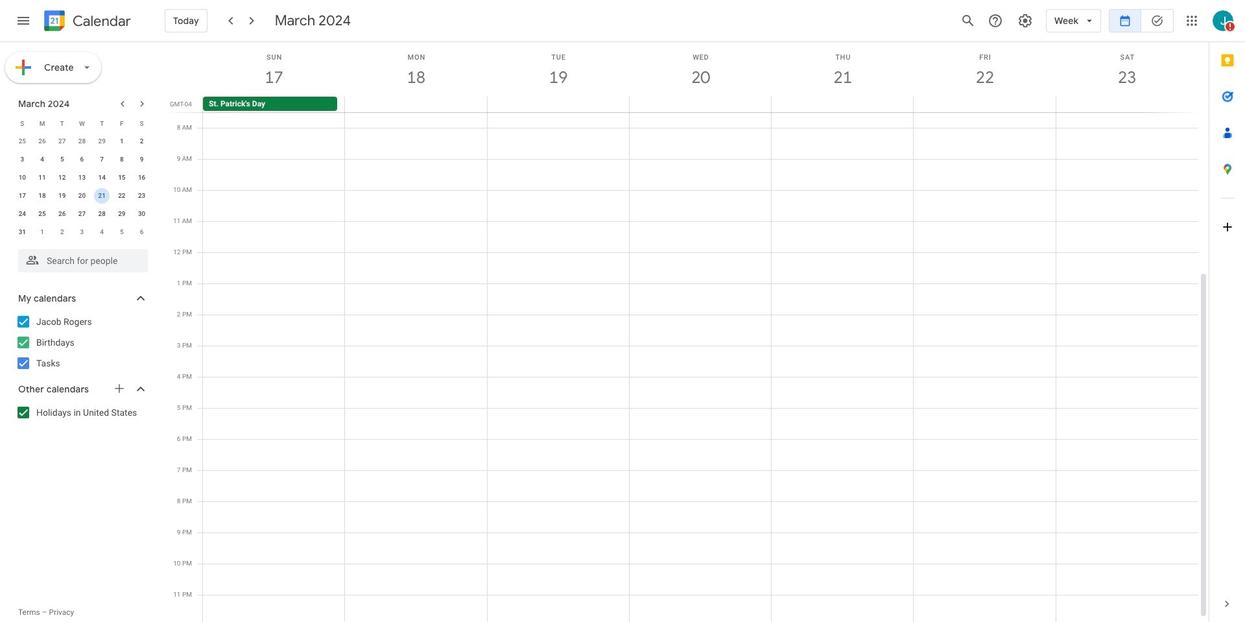 Task type: vqa. For each thing, say whether or not it's contained in the screenshot.
2nd Tree from the bottom
no



Task type: describe. For each thing, give the bounding box(es) containing it.
7 element
[[94, 152, 110, 167]]

april 4 element
[[94, 224, 110, 240]]

april 6 element
[[134, 224, 150, 240]]

23 element
[[134, 188, 150, 204]]

february 27 element
[[54, 134, 70, 149]]

24 element
[[14, 206, 30, 222]]

13 element
[[74, 170, 90, 186]]

4 element
[[34, 152, 50, 167]]

calendar element
[[42, 8, 131, 36]]

sunday, march 17 element
[[203, 42, 345, 97]]

march 2024 grid
[[12, 114, 152, 241]]

february 29 element
[[94, 134, 110, 149]]

cell inside march 2024 grid
[[92, 187, 112, 205]]

28 element
[[94, 206, 110, 222]]

2 element
[[134, 134, 150, 149]]

thursday, march 21 element
[[772, 42, 914, 97]]

april 2 element
[[54, 224, 70, 240]]

25 element
[[34, 206, 50, 222]]

3 element
[[14, 152, 30, 167]]

saturday, march 23 element
[[1057, 42, 1199, 97]]

april 1 element
[[34, 224, 50, 240]]

6 element
[[74, 152, 90, 167]]

heading inside calendar element
[[70, 13, 131, 29]]

9 element
[[134, 152, 150, 167]]

15 element
[[114, 170, 130, 186]]

april 3 element
[[74, 224, 90, 240]]

8 element
[[114, 152, 130, 167]]

22 element
[[114, 188, 130, 204]]

settings menu image
[[1018, 13, 1034, 29]]

18 element
[[34, 188, 50, 204]]

tuesday, march 19 element
[[488, 42, 630, 97]]

april 5 element
[[114, 224, 130, 240]]



Task type: locate. For each thing, give the bounding box(es) containing it.
cell
[[345, 97, 487, 112], [487, 97, 630, 112], [630, 97, 772, 112], [772, 97, 914, 112], [914, 97, 1056, 112], [1056, 97, 1198, 112], [92, 187, 112, 205]]

grid
[[166, 42, 1209, 622]]

21 element
[[94, 188, 110, 204]]

11 element
[[34, 170, 50, 186]]

12 element
[[54, 170, 70, 186]]

26 element
[[54, 206, 70, 222]]

29 element
[[114, 206, 130, 222]]

5 element
[[54, 152, 70, 167]]

row
[[197, 97, 1209, 112], [12, 114, 152, 132], [12, 132, 152, 151], [12, 151, 152, 169], [12, 169, 152, 187], [12, 187, 152, 205], [12, 205, 152, 223], [12, 223, 152, 241]]

17 element
[[14, 188, 30, 204]]

monday, march 18 element
[[345, 42, 488, 97]]

1 element
[[114, 134, 130, 149]]

wednesday, march 20 element
[[630, 42, 772, 97]]

tab list
[[1210, 42, 1246, 586]]

main drawer image
[[16, 13, 31, 29]]

31 element
[[14, 224, 30, 240]]

16 element
[[134, 170, 150, 186]]

february 26 element
[[34, 134, 50, 149]]

row group
[[12, 132, 152, 241]]

None search field
[[0, 244, 161, 272]]

heading
[[70, 13, 131, 29]]

27 element
[[74, 206, 90, 222]]

february 25 element
[[14, 134, 30, 149]]

Search for people text field
[[26, 249, 140, 272]]

10 element
[[14, 170, 30, 186]]

friday, march 22 element
[[914, 42, 1057, 97]]

19 element
[[54, 188, 70, 204]]

20 element
[[74, 188, 90, 204]]

add other calendars image
[[113, 382, 126, 395]]

february 28 element
[[74, 134, 90, 149]]

30 element
[[134, 206, 150, 222]]

14 element
[[94, 170, 110, 186]]

my calendars list
[[3, 311, 161, 374]]



